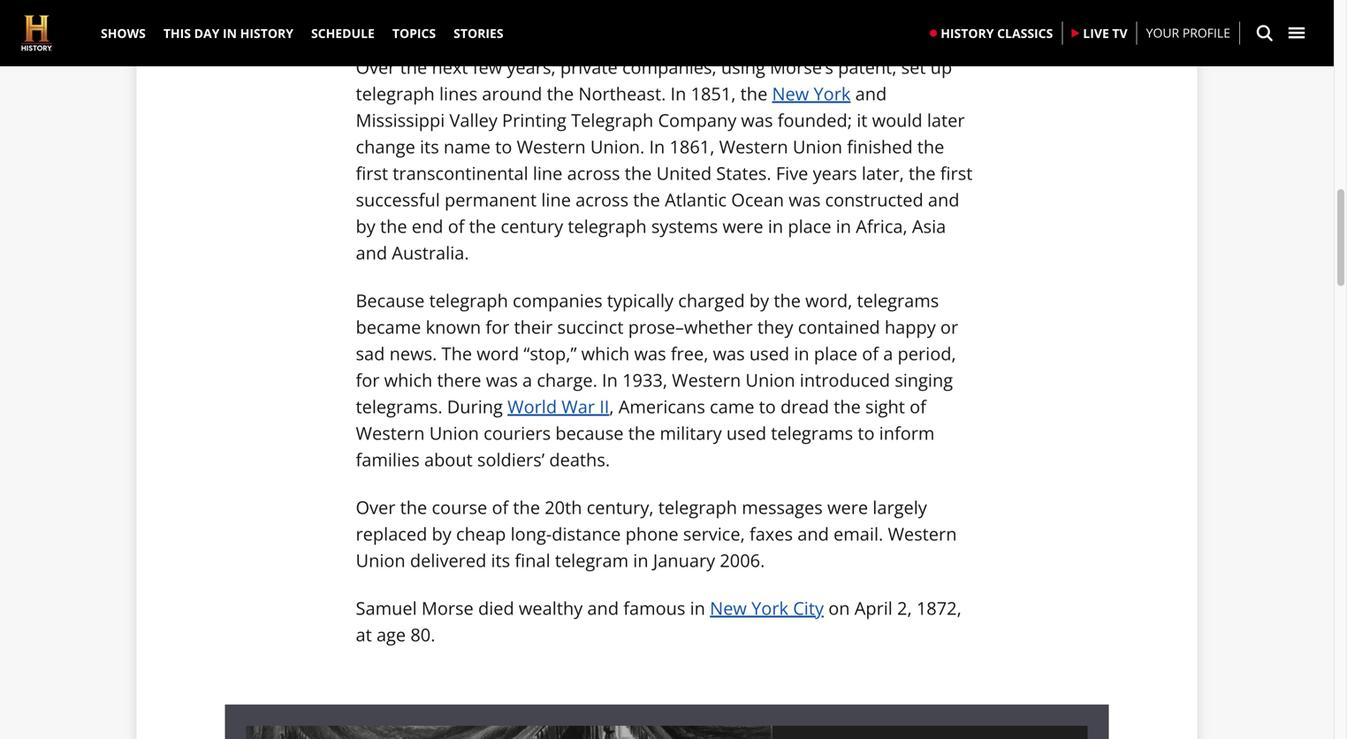 Task type: locate. For each thing, give the bounding box(es) containing it.
0 vertical spatial over
[[356, 55, 396, 79]]

history inside history classics link
[[941, 25, 994, 41]]

to right name
[[495, 134, 512, 159]]

new down 2006.
[[710, 596, 747, 620]]

over the line, with the message: "what hath god wrought!"
[[356, 0, 959, 31]]

telegrams
[[857, 288, 939, 313], [771, 421, 853, 445]]

2 horizontal spatial to
[[858, 421, 875, 445]]

asia
[[912, 214, 946, 238]]

place down contained
[[814, 341, 858, 366]]

mississippi
[[356, 108, 445, 132]]

1 over from the top
[[356, 55, 396, 79]]

of up introduced
[[862, 341, 879, 366]]

history logo image
[[21, 15, 52, 51]]

were inside over the course of the 20th century, telegraph messages were largely replaced by cheap long-distance phone service, faxes and email. western union delivered its final telegram in january 2006.
[[827, 495, 868, 519]]

telegraph inside and mississippi valley printing telegraph company was founded; it would later change its name to western union. in 1861, western union finished the first transcontinental line across the united states. five years later, the first successful permanent line across the atlantic ocean was constructed and by the end of the century telegraph systems were in place in africa, asia and australia.
[[568, 214, 647, 238]]

telegrams.
[[356, 394, 443, 419]]

0 horizontal spatial were
[[723, 214, 764, 238]]

of inside because telegraph companies typically charged by the word, telegrams became known for their succinct prose–whether they contained happy or sad news. the word "stop," which was free, was used in place of a period, for which there was a charge. in 1933, western union introduced singing telegrams. during
[[862, 341, 879, 366]]

0 horizontal spatial a
[[523, 368, 532, 392]]

1 vertical spatial york
[[752, 596, 789, 620]]

over inside over the next few years, private companies, using morse's patent, set up telegraph lines around the northeast. in 1851, the
[[356, 55, 396, 79]]

in
[[768, 214, 783, 238], [836, 214, 851, 238], [794, 341, 810, 366], [633, 548, 649, 573], [690, 596, 705, 620]]

1 horizontal spatial its
[[491, 548, 510, 573]]

during
[[447, 394, 503, 419]]

0 horizontal spatial its
[[420, 134, 439, 159]]

and up because
[[356, 241, 387, 265]]

word
[[477, 341, 519, 366]]

1 vertical spatial new
[[710, 596, 747, 620]]

century
[[501, 214, 563, 238]]

1 horizontal spatial telegrams
[[857, 288, 939, 313]]

would
[[872, 108, 923, 132]]

telegrams up the happy
[[857, 288, 939, 313]]

0 vertical spatial york
[[814, 81, 851, 106]]

1 horizontal spatial were
[[827, 495, 868, 519]]

1 horizontal spatial history
[[941, 25, 994, 41]]

western inside over the course of the 20th century, telegraph messages were largely replaced by cheap long-distance phone service, faxes and email. western union delivered its final telegram in january 2006.
[[888, 522, 957, 546]]

over inside over the course of the 20th century, telegraph messages were largely replaced by cheap long-distance phone service, faxes and email. western union delivered its final telegram in january 2006.
[[356, 495, 396, 519]]

stories link
[[445, 0, 512, 66]]

1 vertical spatial a
[[523, 368, 532, 392]]

message:
[[785, 0, 862, 5]]

1 horizontal spatial for
[[486, 315, 509, 339]]

delivered
[[410, 548, 487, 573]]

on
[[829, 596, 850, 620]]

few
[[473, 55, 502, 79]]

1 vertical spatial over
[[356, 495, 396, 519]]

in left 1861, on the top of the page
[[649, 134, 665, 159]]

york left 'city'
[[752, 596, 789, 620]]

1 horizontal spatial a
[[883, 341, 893, 366]]

lines
[[439, 81, 477, 106]]

the up they
[[774, 288, 801, 313]]

telegrams inside , americans came to dread the sight of western union couriers because the military used telegrams to inform families about soldiers' deaths.
[[771, 421, 853, 445]]

name
[[444, 134, 491, 159]]

they
[[758, 315, 793, 339]]

western down largely
[[888, 522, 957, 546]]

period,
[[898, 341, 956, 366]]

were up 'email.'
[[827, 495, 868, 519]]

0 vertical spatial a
[[883, 341, 893, 366]]

in right day
[[223, 25, 237, 42]]

or
[[941, 315, 958, 339]]

free,
[[671, 341, 708, 366]]

couriers
[[484, 421, 551, 445]]

0 horizontal spatial for
[[356, 368, 380, 392]]

city
[[793, 596, 824, 620]]

union inside because telegraph companies typically charged by the word, telegrams became known for their succinct prose–whether they contained happy or sad news. the word "stop," which was free, was used in place of a period, for which there was a charge. in 1933, western union introduced singing telegrams. during
[[746, 368, 795, 392]]

famous
[[623, 596, 686, 620]]

in inside because telegraph companies typically charged by the word, telegrams became known for their succinct prose–whether they contained happy or sad news. the word "stop," which was free, was used in place of a period, for which there was a charge. in 1933, western union introduced singing telegrams. during
[[602, 368, 618, 392]]

0 vertical spatial its
[[420, 134, 439, 159]]

telegram
[[555, 548, 629, 573]]

were inside and mississippi valley printing telegraph company was founded; it would later change its name to western union. in 1861, western union finished the first transcontinental line across the united states. five years later, the first successful permanent line across the atlantic ocean was constructed and by the end of the century telegraph systems were in place in africa, asia and australia.
[[723, 214, 764, 238]]

morse's
[[770, 55, 834, 79]]

the up long-
[[513, 495, 540, 519]]

which
[[581, 341, 630, 366], [384, 368, 433, 392]]

1 vertical spatial by
[[750, 288, 769, 313]]

which down succinct
[[581, 341, 630, 366]]

place inside and mississippi valley printing telegraph company was founded; it would later change its name to western union. in 1861, western union finished the first transcontinental line across the united states. five years later, the first successful permanent line across the atlantic ocean was constructed and by the end of the century telegraph systems were in place in africa, asia and australia.
[[788, 214, 831, 238]]

0 vertical spatial to
[[495, 134, 512, 159]]

telegraph up service,
[[658, 495, 737, 519]]

american painter-turned-inventor samuel morse (1791 - 1872) sends the first public telegram from the supreme court chamber in the capitol, washington, dc, to baltimore, 24th may 1844. morse sent the message 'what hath god wrought?' (photo by authenticated news/getty images) image
[[246, 726, 772, 739]]

0 vertical spatial line
[[533, 161, 563, 185]]

union down replaced
[[356, 548, 406, 573]]

typically
[[607, 288, 674, 313]]

union inside , americans came to dread the sight of western union couriers because the military used telegrams to inform families about soldiers' deaths.
[[429, 421, 479, 445]]

its inside over the course of the 20th century, telegraph messages were largely replaced by cheap long-distance phone service, faxes and email. western union delivered its final telegram in january 2006.
[[491, 548, 510, 573]]

used
[[750, 341, 790, 366], [727, 421, 767, 445]]

were
[[723, 214, 764, 238], [827, 495, 868, 519]]

0 horizontal spatial by
[[356, 214, 376, 238]]

telegraph inside over the next few years, private companies, using morse's patent, set up telegraph lines around the northeast. in 1851, the
[[356, 81, 435, 106]]

used down they
[[750, 341, 790, 366]]

telegraph inside over the course of the 20th century, telegraph messages were largely replaced by cheap long-distance phone service, faxes and email. western union delivered its final telegram in january 2006.
[[658, 495, 737, 519]]

schedule link
[[302, 0, 384, 66]]

0 horizontal spatial to
[[495, 134, 512, 159]]

telegraph
[[356, 81, 435, 106], [568, 214, 647, 238], [429, 288, 508, 313], [658, 495, 737, 519]]

at
[[356, 622, 372, 647]]

later,
[[862, 161, 904, 185]]

used inside , americans came to dread the sight of western union couriers because the military used telegrams to inform families about soldiers' deaths.
[[727, 421, 767, 445]]

place down five
[[788, 214, 831, 238]]

a up world
[[523, 368, 532, 392]]

for down sad
[[356, 368, 380, 392]]

inform
[[879, 421, 935, 445]]

of right end
[[448, 214, 465, 238]]

1 vertical spatial place
[[814, 341, 858, 366]]

years
[[813, 161, 857, 185]]

successful
[[356, 188, 440, 212]]

union up the dread
[[746, 368, 795, 392]]

the up replaced
[[400, 495, 427, 519]]

in down 'companies,'
[[671, 81, 686, 106]]

0 horizontal spatial history
[[240, 25, 293, 42]]

line up century at the top left of the page
[[541, 188, 571, 212]]

course
[[432, 495, 487, 519]]

succinct
[[557, 315, 624, 339]]

this day in history link
[[155, 0, 302, 66]]

century,
[[587, 495, 654, 519]]

was down five
[[789, 188, 821, 212]]

next
[[432, 55, 468, 79]]

across
[[567, 161, 620, 185], [576, 188, 629, 212]]

charged
[[678, 288, 745, 313]]

of inside and mississippi valley printing telegraph company was founded; it would later change its name to western union. in 1861, western union finished the first transcontinental line across the united states. five years later, the first successful permanent line across the atlantic ocean was constructed and by the end of the century telegraph systems were in place in africa, asia and australia.
[[448, 214, 465, 238]]

later
[[927, 108, 965, 132]]

1 horizontal spatial first
[[940, 161, 973, 185]]

0 horizontal spatial new
[[710, 596, 747, 620]]

your profile link
[[1146, 24, 1231, 43]]

years,
[[507, 55, 556, 79]]

were down the ocean
[[723, 214, 764, 238]]

western down free,
[[672, 368, 741, 392]]

1 horizontal spatial to
[[759, 394, 776, 419]]

wrought!"
[[395, 7, 475, 31]]

telegraph up mississippi
[[356, 81, 435, 106]]

a
[[883, 341, 893, 366], [523, 368, 532, 392]]

soldiers'
[[477, 447, 545, 472]]

of down singing
[[910, 394, 926, 419]]

1 horizontal spatial new
[[772, 81, 809, 106]]

the down later
[[917, 134, 945, 159]]

0 vertical spatial telegrams
[[857, 288, 939, 313]]

0 vertical spatial place
[[788, 214, 831, 238]]

1851,
[[691, 81, 736, 106]]

their
[[514, 315, 553, 339]]

1 vertical spatial telegrams
[[771, 421, 853, 445]]

by up they
[[750, 288, 769, 313]]

2 vertical spatial by
[[432, 522, 452, 546]]

a down the happy
[[883, 341, 893, 366]]

your profile
[[1146, 24, 1231, 41]]

was right free,
[[713, 341, 745, 366]]

the down united
[[633, 188, 660, 212]]

to down sight
[[858, 421, 875, 445]]

over
[[356, 55, 396, 79], [356, 495, 396, 519]]

messages
[[742, 495, 823, 519]]

0 vertical spatial were
[[723, 214, 764, 238]]

by inside because telegraph companies typically charged by the word, telegrams became known for their succinct prose–whether they contained happy or sad news. the word "stop," which was free, was used in place of a period, for which there was a charge. in 1933, western union introduced singing telegrams. during
[[750, 288, 769, 313]]

and down messages
[[798, 522, 829, 546]]

new down morse's
[[772, 81, 809, 106]]

in down phone
[[633, 548, 649, 573]]

and
[[855, 81, 887, 106], [928, 188, 960, 212], [356, 241, 387, 265], [798, 522, 829, 546], [587, 596, 619, 620]]

wealthy
[[519, 596, 583, 620]]

1 vertical spatial for
[[356, 368, 380, 392]]

live
[[1083, 25, 1109, 41]]

its left name
[[420, 134, 439, 159]]

telegraph up known
[[429, 288, 508, 313]]

of inside , americans came to dread the sight of western union couriers because the military used telegrams to inform families about soldiers' deaths.
[[910, 394, 926, 419]]

news.
[[389, 341, 437, 366]]

western up states. at right
[[719, 134, 788, 159]]

union down founded;
[[793, 134, 843, 159]]

was
[[741, 108, 773, 132], [789, 188, 821, 212], [634, 341, 666, 366], [713, 341, 745, 366], [486, 368, 518, 392]]

1 vertical spatial used
[[727, 421, 767, 445]]

1 vertical spatial were
[[827, 495, 868, 519]]

telegraph
[[571, 108, 654, 132]]

1 vertical spatial to
[[759, 394, 776, 419]]

0 vertical spatial which
[[581, 341, 630, 366]]

australia.
[[392, 241, 469, 265]]

to
[[495, 134, 512, 159], [759, 394, 776, 419], [858, 421, 875, 445]]

1 vertical spatial its
[[491, 548, 510, 573]]

companies
[[513, 288, 603, 313]]

0 vertical spatial across
[[567, 161, 620, 185]]

0 vertical spatial used
[[750, 341, 790, 366]]

western up families
[[356, 421, 425, 445]]

in down contained
[[794, 341, 810, 366]]

history right day
[[240, 25, 293, 42]]

in inside because telegraph companies typically charged by the word, telegrams became known for their succinct prose–whether they contained happy or sad news. the word "stop," which was free, was used in place of a period, for which there was a charge. in 1933, western union introduced singing telegrams. during
[[794, 341, 810, 366]]

over down schedule
[[356, 55, 396, 79]]

0 vertical spatial by
[[356, 214, 376, 238]]

line down printing
[[533, 161, 563, 185]]

morse
[[422, 596, 474, 620]]

military
[[660, 421, 722, 445]]

0 horizontal spatial first
[[356, 161, 388, 185]]

history down hath
[[941, 25, 994, 41]]

the down "americans"
[[628, 421, 655, 445]]

which down news.
[[384, 368, 433, 392]]

2 horizontal spatial by
[[750, 288, 769, 313]]

about
[[424, 447, 473, 472]]

in inside over the next few years, private companies, using morse's patent, set up telegraph lines around the northeast. in 1851, the
[[671, 81, 686, 106]]

by up delivered at the left of the page
[[432, 522, 452, 546]]

its left final
[[491, 548, 510, 573]]

line
[[533, 161, 563, 185], [541, 188, 571, 212]]

first down change
[[356, 161, 388, 185]]

1 horizontal spatial by
[[432, 522, 452, 546]]

by down successful
[[356, 214, 376, 238]]

over the next few years, private companies, using morse's patent, set up telegraph lines around the northeast. in 1851, the
[[356, 55, 952, 106]]

0 horizontal spatial telegrams
[[771, 421, 853, 445]]

used down came
[[727, 421, 767, 445]]

world war ii link
[[508, 394, 609, 419]]

0 vertical spatial for
[[486, 315, 509, 339]]

over up replaced
[[356, 495, 396, 519]]

word,
[[806, 288, 852, 313]]

of
[[448, 214, 465, 238], [862, 341, 879, 366], [910, 394, 926, 419], [492, 495, 509, 519]]

americans
[[619, 394, 705, 419]]

telegrams down the dread
[[771, 421, 853, 445]]

open menu image
[[1288, 24, 1306, 42]]

1 vertical spatial which
[[384, 368, 433, 392]]

york up founded;
[[814, 81, 851, 106]]

0 horizontal spatial which
[[384, 368, 433, 392]]

and down telegram
[[587, 596, 619, 620]]

1 first from the left
[[356, 161, 388, 185]]

of up cheap
[[492, 495, 509, 519]]

permanent
[[445, 188, 537, 212]]

union up about
[[429, 421, 479, 445]]

for up word
[[486, 315, 509, 339]]

to right came
[[759, 394, 776, 419]]

2 over from the top
[[356, 495, 396, 519]]

telegraph right century at the top left of the page
[[568, 214, 647, 238]]

2 first from the left
[[940, 161, 973, 185]]

first down later
[[940, 161, 973, 185]]

"what
[[867, 0, 916, 5]]

in up ,
[[602, 368, 618, 392]]

the down successful
[[380, 214, 407, 238]]



Task type: describe. For each thing, give the bounding box(es) containing it.
the right with
[[753, 0, 780, 5]]

line,
[[674, 0, 709, 5]]

was up "1933,"
[[634, 341, 666, 366]]

2006.
[[720, 548, 765, 573]]

0 horizontal spatial york
[[752, 596, 789, 620]]

around
[[482, 81, 542, 106]]

ii
[[600, 394, 609, 419]]

shows link
[[92, 0, 155, 66]]

april
[[855, 596, 893, 620]]

by inside over the course of the 20th century, telegraph messages were largely replaced by cheap long-distance phone service, faxes and email. western union delivered its final telegram in january 2006.
[[432, 522, 452, 546]]

united
[[656, 161, 712, 185]]

2 vertical spatial to
[[858, 421, 875, 445]]

company
[[658, 108, 737, 132]]

over for over the course of the 20th century, telegraph messages were largely replaced by cheap long-distance phone service, faxes and email. western union delivered its final telegram in january 2006.
[[356, 495, 396, 519]]

came
[[710, 394, 755, 419]]

phone
[[626, 522, 679, 546]]

2,
[[897, 596, 912, 620]]

finished
[[847, 134, 913, 159]]

its inside and mississippi valley printing telegraph company was founded; it would later change its name to western union. in 1861, western union finished the first transcontinental line across the united states. five years later, the first successful permanent line across the atlantic ocean was constructed and by the end of the century telegraph systems were in place in africa, asia and australia.
[[420, 134, 439, 159]]

war
[[562, 394, 595, 419]]

prose–whether
[[628, 315, 753, 339]]

singing
[[895, 368, 953, 392]]

because
[[555, 421, 624, 445]]

of inside over the course of the 20th century, telegraph messages were largely replaced by cheap long-distance phone service, faxes and email. western union delivered its final telegram in january 2006.
[[492, 495, 509, 519]]

western inside , americans came to dread the sight of western union couriers because the military used telegrams to inform families about soldiers' deaths.
[[356, 421, 425, 445]]

1861,
[[670, 134, 715, 159]]

over
[[602, 0, 638, 5]]

in down the ocean
[[768, 214, 783, 238]]

union.
[[590, 134, 645, 159]]

charge.
[[537, 368, 597, 392]]

union inside and mississippi valley printing telegraph company was founded; it would later change its name to western union. in 1861, western union finished the first transcontinental line across the united states. five years later, the first successful permanent line across the atlantic ocean was constructed and by the end of the century telegraph systems were in place in africa, asia and australia.
[[793, 134, 843, 159]]

the down the permanent
[[469, 214, 496, 238]]

private
[[560, 55, 618, 79]]

new york city link
[[710, 596, 824, 620]]

was up states. at right
[[741, 108, 773, 132]]

1 vertical spatial line
[[541, 188, 571, 212]]

largely
[[873, 495, 927, 519]]

the down using
[[741, 81, 768, 106]]

shows
[[101, 25, 146, 42]]

introduced
[[800, 368, 890, 392]]

known
[[426, 315, 481, 339]]

in inside and mississippi valley printing telegraph company was founded; it would later change its name to western union. in 1861, western union finished the first transcontinental line across the united states. five years later, the first successful permanent line across the atlantic ocean was constructed and by the end of the century telegraph systems were in place in africa, asia and australia.
[[649, 134, 665, 159]]

and down patent,
[[855, 81, 887, 106]]

cheap
[[456, 522, 506, 546]]

long-
[[511, 522, 552, 546]]

this day in history
[[163, 25, 293, 42]]

families
[[356, 447, 420, 472]]

faxes
[[750, 522, 793, 546]]

telegrams inside because telegraph companies typically charged by the word, telegrams became known for their succinct prose–whether they contained happy or sad news. the word "stop," which was free, was used in place of a period, for which there was a charge. in 1933, western union introduced singing telegrams. during
[[857, 288, 939, 313]]

in left africa,
[[836, 214, 851, 238]]

union inside over the course of the 20th century, telegraph messages were largely replaced by cheap long-distance phone service, faxes and email. western union delivered its final telegram in january 2006.
[[356, 548, 406, 573]]

the right later, at the top right of page
[[909, 161, 936, 185]]

happy
[[885, 315, 936, 339]]

classics
[[997, 25, 1053, 41]]

"stop,"
[[524, 341, 577, 366]]

used inside because telegraph companies typically charged by the word, telegrams became known for their succinct prose–whether they contained happy or sad news. the word "stop," which was free, was used in place of a period, for which there was a charge. in 1933, western union introduced singing telegrams. during
[[750, 341, 790, 366]]

telegraph inside because telegraph companies typically charged by the word, telegrams became known for their succinct prose–whether they contained happy or sad news. the word "stop," which was free, was used in place of a period, for which there was a charge. in 1933, western union introduced singing telegrams. during
[[429, 288, 508, 313]]

replaced
[[356, 522, 427, 546]]

with
[[713, 0, 749, 5]]

day
[[194, 25, 220, 42]]

was down word
[[486, 368, 518, 392]]

god
[[356, 7, 390, 31]]

this
[[163, 25, 191, 42]]

the down topics
[[400, 55, 427, 79]]

africa,
[[856, 214, 908, 238]]

live tv
[[1083, 25, 1128, 41]]

1 vertical spatial across
[[576, 188, 629, 212]]

and mississippi valley printing telegraph company was founded; it would later change its name to western union. in 1861, western union finished the first transcontinental line across the united states. five years later, the first successful permanent line across the atlantic ocean was constructed and by the end of the century telegraph systems were in place in africa, asia and australia.
[[356, 81, 973, 265]]

samuel
[[356, 596, 417, 620]]

ocean
[[731, 188, 784, 212]]

the
[[442, 341, 472, 366]]

died
[[478, 596, 514, 620]]

history classics
[[941, 25, 1053, 41]]

it
[[857, 108, 868, 132]]

history inside this day in history link
[[240, 25, 293, 42]]

over for over the next few years, private companies, using morse's patent, set up telegraph lines around the northeast. in 1851, the
[[356, 55, 396, 79]]

1 horizontal spatial york
[[814, 81, 851, 106]]

service,
[[683, 522, 745, 546]]

0 vertical spatial new
[[772, 81, 809, 106]]

topics
[[392, 25, 436, 42]]

samuel morse died wealthy and famous in new york city
[[356, 596, 824, 620]]

patent,
[[838, 55, 897, 79]]

new york
[[772, 81, 851, 106]]

became
[[356, 315, 421, 339]]

email.
[[834, 522, 883, 546]]

western inside because telegraph companies typically charged by the word, telegrams became known for their succinct prose–whether they contained happy or sad news. the word "stop," which was free, was used in place of a period, for which there was a charge. in 1933, western union introduced singing telegrams. during
[[672, 368, 741, 392]]

on april 2, 1872, at age 80.
[[356, 596, 962, 647]]

change
[[356, 134, 415, 159]]

and inside over the course of the 20th century, telegraph messages were largely replaced by cheap long-distance phone service, faxes and email. western union delivered its final telegram in january 2006.
[[798, 522, 829, 546]]

1 horizontal spatial which
[[581, 341, 630, 366]]

the up printing
[[547, 81, 574, 106]]

states.
[[716, 161, 771, 185]]

the down union.
[[625, 161, 652, 185]]

printing
[[502, 108, 567, 132]]

using
[[721, 55, 765, 79]]

by inside and mississippi valley printing telegraph company was founded; it would later change its name to western union. in 1861, western union finished the first transcontinental line across the united states. five years later, the first successful permanent line across the atlantic ocean was constructed and by the end of the century telegraph systems were in place in africa, asia and australia.
[[356, 214, 376, 238]]

over the course of the 20th century, telegraph messages were largely replaced by cheap long-distance phone service, faxes and email. western union delivered its final telegram in january 2006.
[[356, 495, 957, 573]]

the inside because telegraph companies typically charged by the word, telegrams became known for their succinct prose–whether they contained happy or sad news. the word "stop," which was free, was used in place of a period, for which there was a charge. in 1933, western union introduced singing telegrams. during
[[774, 288, 801, 313]]

in inside this day in history link
[[223, 25, 237, 42]]

in right 'famous'
[[690, 596, 705, 620]]

, americans came to dread the sight of western union couriers because the military used telegrams to inform families about soldiers' deaths.
[[356, 394, 935, 472]]

and up asia
[[928, 188, 960, 212]]

systems
[[651, 214, 718, 238]]

place inside because telegraph companies typically charged by the word, telegrams became known for their succinct prose–whether they contained happy or sad news. the word "stop," which was free, was used in place of a period, for which there was a charge. in 1933, western union introduced singing telegrams. during
[[814, 341, 858, 366]]

there
[[437, 368, 481, 392]]

atlantic
[[665, 188, 727, 212]]

in inside over the course of the 20th century, telegraph messages were largely replaced by cheap long-distance phone service, faxes and email. western union delivered its final telegram in january 2006.
[[633, 548, 649, 573]]

the left line,
[[643, 0, 670, 5]]

founded;
[[778, 108, 852, 132]]

transcontinental
[[393, 161, 528, 185]]

deaths.
[[549, 447, 610, 472]]

five
[[776, 161, 808, 185]]

your
[[1146, 24, 1180, 41]]

because telegraph companies typically charged by the word, telegrams became known for their succinct prose–whether they contained happy or sad news. the word "stop," which was free, was used in place of a period, for which there was a charge. in 1933, western union introduced singing telegrams. during
[[356, 288, 958, 419]]

final
[[515, 548, 550, 573]]

western down printing
[[517, 134, 586, 159]]

to inside and mississippi valley printing telegraph company was founded; it would later change its name to western union. in 1861, western union finished the first transcontinental line across the united states. five years later, the first successful permanent line across the atlantic ocean was constructed and by the end of the century telegraph systems were in place in africa, asia and australia.
[[495, 134, 512, 159]]

stories
[[454, 25, 504, 42]]

northeast.
[[579, 81, 666, 106]]

companies,
[[622, 55, 717, 79]]

the down introduced
[[834, 394, 861, 419]]



Task type: vqa. For each thing, say whether or not it's contained in the screenshot.
the middle the by
yes



